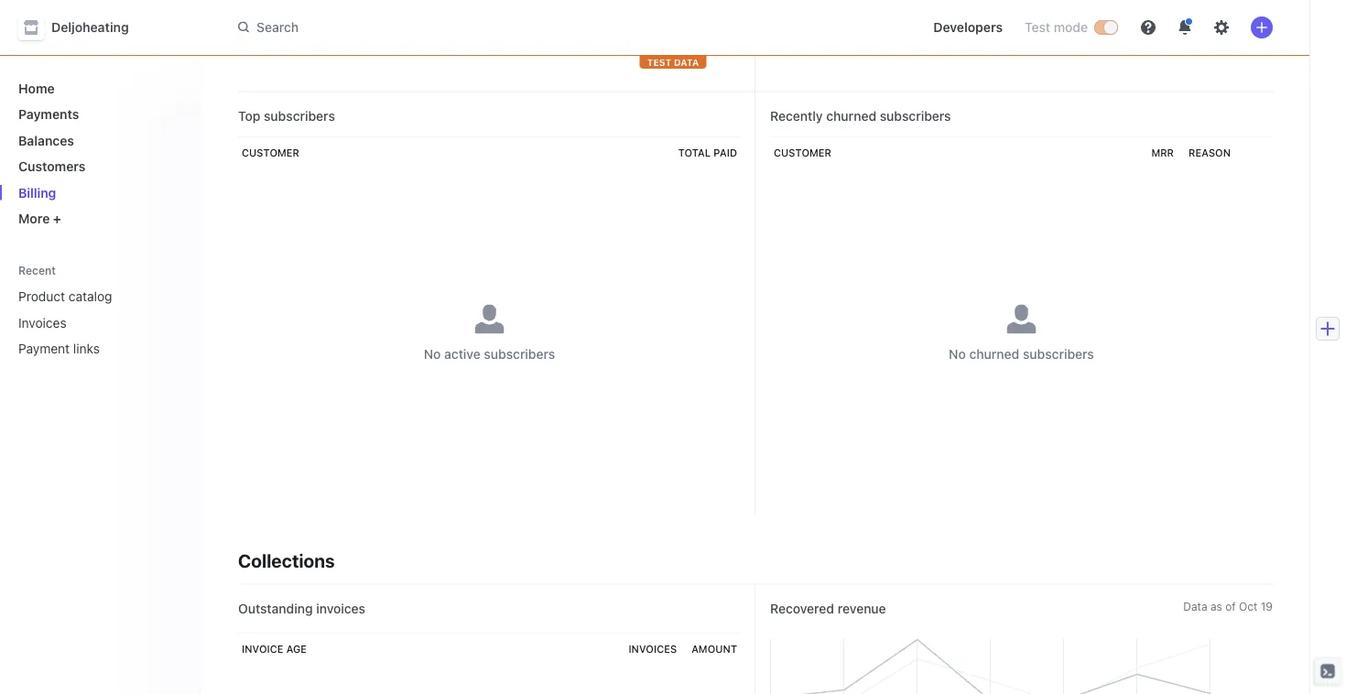 Task type: vqa. For each thing, say whether or not it's contained in the screenshot.
The 'Oct'
yes



Task type: locate. For each thing, give the bounding box(es) containing it.
customer
[[242, 147, 299, 159], [774, 147, 832, 159]]

1 no from the left
[[424, 347, 441, 362]]

mode
[[1054, 20, 1088, 35]]

customer for recently
[[774, 147, 832, 159]]

data as of oct 19
[[1183, 601, 1273, 614]]

0 horizontal spatial no
[[424, 347, 441, 362]]

invoices inside the recent element
[[18, 315, 67, 330]]

1 horizontal spatial invoices
[[629, 643, 677, 655]]

1 horizontal spatial no
[[949, 347, 966, 362]]

customer down top subscribers
[[242, 147, 299, 159]]

customer for top
[[242, 147, 299, 159]]

subscribers for recently churned subscribers
[[880, 109, 951, 124]]

payment links
[[18, 341, 100, 356]]

0 vertical spatial churned
[[826, 109, 877, 124]]

Search search field
[[227, 11, 744, 44]]

0 horizontal spatial churned
[[826, 109, 877, 124]]

1 horizontal spatial churned
[[969, 347, 1020, 362]]

outstanding
[[238, 601, 313, 616]]

0 vertical spatial invoices
[[18, 315, 67, 330]]

customers link
[[11, 152, 187, 181]]

churned for recently
[[826, 109, 877, 124]]

customers
[[18, 159, 86, 174]]

1 vertical spatial churned
[[969, 347, 1020, 362]]

customer down recently
[[774, 147, 832, 159]]

subscribers
[[264, 109, 335, 124], [880, 109, 951, 124], [484, 347, 555, 362], [1023, 347, 1094, 362]]

outstanding invoices
[[238, 601, 366, 616]]

invoices down product
[[18, 315, 67, 330]]

product catalog link
[[11, 282, 161, 311]]

developers link
[[926, 13, 1010, 42]]

payment links link
[[11, 334, 161, 364]]

subscribers for no churned subscribers
[[1023, 347, 1094, 362]]

mrr
[[1152, 147, 1174, 159]]

2 no from the left
[[949, 347, 966, 362]]

collections
[[238, 550, 335, 572]]

invoices
[[18, 315, 67, 330], [629, 643, 677, 655]]

reason
[[1189, 147, 1231, 159]]

0 horizontal spatial invoices
[[18, 315, 67, 330]]

0 horizontal spatial customer
[[242, 147, 299, 159]]

no
[[424, 347, 441, 362], [949, 347, 966, 362]]

top subscribers
[[238, 109, 335, 124]]

recent
[[18, 264, 56, 277]]

test mode
[[1025, 20, 1088, 35]]

invoices left amount
[[629, 643, 677, 655]]

1 horizontal spatial customer
[[774, 147, 832, 159]]

links
[[73, 341, 100, 356]]

recently churned subscribers
[[770, 109, 951, 124]]

churned
[[826, 109, 877, 124], [969, 347, 1020, 362]]

of
[[1226, 601, 1236, 614]]

Search text field
[[227, 11, 744, 44]]

notifications image
[[1178, 20, 1192, 35]]

recent element
[[0, 282, 201, 364]]

1 customer from the left
[[242, 147, 299, 159]]

core navigation links element
[[11, 73, 187, 234]]

balances
[[18, 133, 74, 148]]

2 customer from the left
[[774, 147, 832, 159]]

as
[[1211, 601, 1223, 614]]

no for no active subscribers
[[424, 347, 441, 362]]

invoices link
[[11, 308, 161, 338]]

product catalog
[[18, 289, 112, 304]]

age
[[286, 643, 307, 655]]

test
[[1025, 20, 1051, 35]]



Task type: describe. For each thing, give the bounding box(es) containing it.
churned for no
[[969, 347, 1020, 362]]

1 vertical spatial invoices
[[629, 643, 677, 655]]

top
[[238, 109, 260, 124]]

invoices
[[316, 601, 366, 616]]

recently
[[770, 109, 823, 124]]

19
[[1261, 601, 1273, 614]]

data
[[674, 57, 699, 67]]

billing
[[18, 185, 56, 200]]

search
[[256, 19, 299, 35]]

no churned subscribers
[[949, 347, 1094, 362]]

invoice
[[242, 643, 284, 655]]

test data
[[647, 57, 699, 67]]

payments link
[[11, 99, 187, 129]]

recovered
[[770, 601, 834, 616]]

active
[[444, 347, 481, 362]]

amount
[[692, 643, 737, 655]]

test
[[647, 57, 672, 67]]

+
[[53, 211, 61, 226]]

settings image
[[1214, 20, 1229, 35]]

paid
[[714, 147, 737, 159]]

payment
[[18, 341, 70, 356]]

deljoheating
[[51, 20, 129, 35]]

no active subscribers
[[424, 347, 555, 362]]

data
[[1183, 601, 1208, 614]]

recent navigation links element
[[0, 263, 201, 364]]

home
[[18, 81, 55, 96]]

billing link
[[11, 178, 187, 207]]

home link
[[11, 73, 187, 103]]

recovered revenue
[[770, 601, 886, 616]]

revenue
[[838, 601, 886, 616]]

no for no churned subscribers
[[949, 347, 966, 362]]

payments
[[18, 107, 79, 122]]

developers
[[934, 20, 1003, 35]]

help image
[[1141, 20, 1156, 35]]

deljoheating button
[[18, 15, 147, 40]]

more +
[[18, 211, 61, 226]]

balances link
[[11, 125, 187, 155]]

more
[[18, 211, 50, 226]]

total
[[678, 147, 711, 159]]

product
[[18, 289, 65, 304]]

oct
[[1239, 601, 1258, 614]]

total paid
[[678, 147, 737, 159]]

invoice age
[[242, 643, 307, 655]]

subscribers for no active subscribers
[[484, 347, 555, 362]]

catalog
[[69, 289, 112, 304]]



